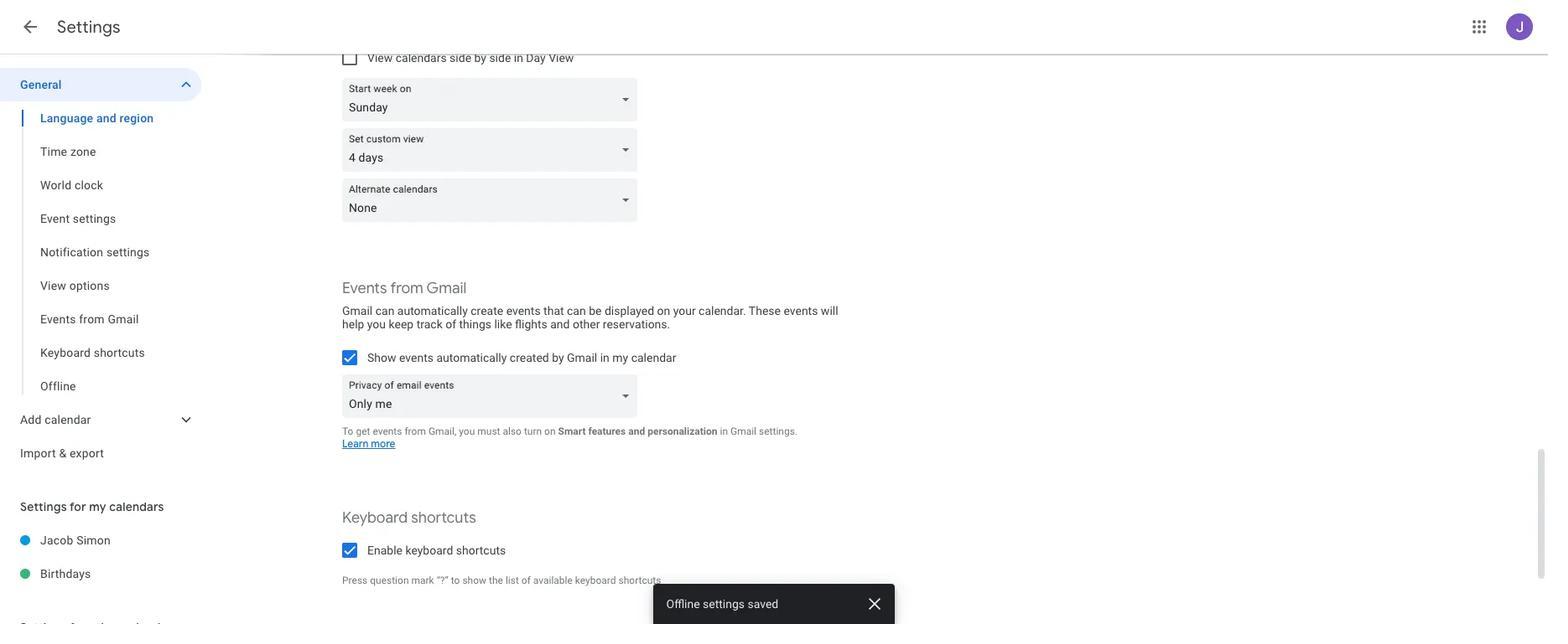 Task type: vqa. For each thing, say whether or not it's contained in the screenshot.
JEWISH
no



Task type: describe. For each thing, give the bounding box(es) containing it.
2 horizontal spatial view
[[549, 51, 574, 65]]

settings for settings for my calendars
[[20, 500, 67, 515]]

import & export
[[20, 447, 104, 460]]

settings for settings
[[57, 17, 121, 38]]

0 vertical spatial my
[[613, 351, 628, 365]]

and inside events from gmail gmail can automatically create events that can be displayed on your calendar. these events will help you keep track of things like flights and other reservations.
[[550, 318, 570, 331]]

displayed
[[605, 304, 654, 318]]

from for events from gmail
[[79, 313, 105, 326]]

&
[[59, 447, 67, 460]]

other
[[573, 318, 600, 331]]

region
[[120, 112, 154, 125]]

notification settings
[[40, 246, 150, 259]]

enable
[[367, 544, 403, 558]]

1 vertical spatial by
[[552, 351, 564, 365]]

on inside the to get events from gmail, you must also turn on smart features and personalization in gmail settings. learn more
[[544, 426, 556, 438]]

settings for event
[[73, 212, 116, 226]]

offline for offline settings saved
[[667, 598, 700, 611]]

these
[[749, 304, 781, 318]]

settings for notification
[[106, 246, 150, 259]]

events left that
[[506, 304, 541, 318]]

press question mark "?" to show the list of available keyboard shortcuts
[[342, 575, 661, 587]]

event
[[40, 212, 70, 226]]

mark
[[411, 575, 434, 587]]

events from gmail
[[40, 313, 139, 326]]

0 horizontal spatial in
[[514, 51, 523, 65]]

general tree item
[[0, 68, 201, 101]]

day
[[526, 51, 546, 65]]

go back image
[[20, 17, 40, 37]]

1 vertical spatial in
[[600, 351, 610, 365]]

events for events from gmail
[[40, 313, 76, 326]]

settings for offline
[[703, 598, 745, 611]]

notification
[[40, 246, 103, 259]]

show
[[367, 351, 396, 365]]

1 vertical spatial calendar
[[45, 414, 91, 427]]

import
[[20, 447, 56, 460]]

gmail,
[[429, 426, 457, 438]]

saved
[[748, 598, 779, 611]]

options
[[69, 279, 110, 293]]

reservations.
[[603, 318, 670, 331]]

add calendar
[[20, 414, 91, 427]]

1 horizontal spatial calendars
[[396, 51, 447, 65]]

1 horizontal spatial keyboard
[[575, 575, 616, 587]]

0 vertical spatial keyboard
[[405, 544, 453, 558]]

on inside events from gmail gmail can automatically create events that can be displayed on your calendar. these events will help you keep track of things like flights and other reservations.
[[657, 304, 670, 318]]

keep
[[389, 318, 414, 331]]

events from gmail gmail can automatically create events that can be displayed on your calendar. these events will help you keep track of things like flights and other reservations.
[[342, 279, 838, 331]]

0 vertical spatial by
[[474, 51, 486, 65]]

your
[[673, 304, 696, 318]]

1 vertical spatial keyboard
[[342, 509, 408, 528]]

must
[[477, 426, 500, 438]]

1 vertical spatial automatically
[[437, 351, 507, 365]]

enable keyboard shortcuts
[[367, 544, 506, 558]]

gmail inside group
[[108, 313, 139, 326]]

time
[[40, 145, 67, 159]]

view for view calendars side by side in day view
[[367, 51, 393, 65]]

turn
[[524, 426, 542, 438]]

from inside the to get events from gmail, you must also turn on smart features and personalization in gmail settings. learn more
[[405, 426, 426, 438]]

press
[[342, 575, 368, 587]]

1 vertical spatial calendars
[[109, 500, 164, 515]]

the
[[489, 575, 503, 587]]

to get events from gmail, you must also turn on smart features and personalization in gmail settings. learn more
[[342, 426, 798, 451]]

gmail up track
[[427, 279, 467, 299]]

gmail inside the to get events from gmail, you must also turn on smart features and personalization in gmail settings. learn more
[[731, 426, 757, 438]]

keyboard shortcuts inside group
[[40, 346, 145, 360]]

to
[[342, 426, 353, 438]]

view calendars side by side in day view
[[367, 51, 574, 65]]

2 can from the left
[[567, 304, 586, 318]]

list
[[506, 575, 519, 587]]

things
[[459, 318, 492, 331]]

events for events from gmail gmail can automatically create events that can be displayed on your calendar. these events will help you keep track of things like flights and other reservations.
[[342, 279, 387, 299]]

language
[[40, 112, 93, 125]]

tree containing general
[[0, 68, 201, 471]]



Task type: locate. For each thing, give the bounding box(es) containing it.
events right get
[[373, 426, 402, 438]]

and
[[96, 112, 116, 125], [550, 318, 570, 331], [628, 426, 645, 438]]

from
[[390, 279, 423, 299], [79, 313, 105, 326], [405, 426, 426, 438]]

1 vertical spatial settings
[[106, 246, 150, 259]]

0 horizontal spatial offline
[[40, 380, 76, 393]]

settings heading
[[57, 17, 121, 38]]

1 vertical spatial my
[[89, 500, 106, 515]]

0 horizontal spatial and
[[96, 112, 116, 125]]

view
[[367, 51, 393, 65], [549, 51, 574, 65], [40, 279, 66, 293]]

smart
[[558, 426, 586, 438]]

clock
[[75, 179, 103, 192]]

0 vertical spatial keyboard
[[40, 346, 91, 360]]

"?"
[[437, 575, 449, 587]]

features
[[588, 426, 626, 438]]

and left region
[[96, 112, 116, 125]]

from for events from gmail gmail can automatically create events that can be displayed on your calendar. these events will help you keep track of things like flights and other reservations.
[[390, 279, 423, 299]]

get
[[356, 426, 370, 438]]

settings for my calendars tree
[[0, 524, 201, 591]]

1 horizontal spatial by
[[552, 351, 564, 365]]

offline
[[40, 380, 76, 393], [667, 598, 700, 611]]

group
[[0, 101, 201, 403]]

0 vertical spatial calendar
[[631, 351, 676, 365]]

2 vertical spatial in
[[720, 426, 728, 438]]

by
[[474, 51, 486, 65], [552, 351, 564, 365]]

settings left 'saved' at the bottom of page
[[703, 598, 745, 611]]

on right turn
[[544, 426, 556, 438]]

1 horizontal spatial events
[[342, 279, 387, 299]]

1 horizontal spatial my
[[613, 351, 628, 365]]

0 horizontal spatial events
[[40, 313, 76, 326]]

offline for offline
[[40, 380, 76, 393]]

1 vertical spatial you
[[459, 426, 475, 438]]

more
[[371, 438, 396, 451]]

from inside group
[[79, 313, 105, 326]]

gmail
[[427, 279, 467, 299], [342, 304, 373, 318], [108, 313, 139, 326], [567, 351, 597, 365], [731, 426, 757, 438]]

settings right go back image
[[57, 17, 121, 38]]

0 horizontal spatial my
[[89, 500, 106, 515]]

keyboard shortcuts up the enable on the left bottom of the page
[[342, 509, 476, 528]]

0 horizontal spatial keyboard shortcuts
[[40, 346, 145, 360]]

events left will
[[784, 304, 818, 318]]

view options
[[40, 279, 110, 293]]

calendar.
[[699, 304, 746, 318]]

0 vertical spatial automatically
[[397, 304, 468, 318]]

calendars
[[396, 51, 447, 65], [109, 500, 164, 515]]

1 side from the left
[[450, 51, 471, 65]]

personalization
[[648, 426, 718, 438]]

that
[[544, 304, 564, 318]]

0 horizontal spatial side
[[450, 51, 471, 65]]

0 vertical spatial from
[[390, 279, 423, 299]]

1 horizontal spatial offline
[[667, 598, 700, 611]]

birthdays
[[40, 568, 91, 581]]

my
[[613, 351, 628, 365], [89, 500, 106, 515]]

calendar up the &
[[45, 414, 91, 427]]

1 horizontal spatial side
[[489, 51, 511, 65]]

on left your on the left of page
[[657, 304, 670, 318]]

keyboard shortcuts down 'events from gmail'
[[40, 346, 145, 360]]

language and region
[[40, 112, 154, 125]]

time zone
[[40, 145, 96, 159]]

2 vertical spatial and
[[628, 426, 645, 438]]

0 horizontal spatial calendar
[[45, 414, 91, 427]]

settings up options
[[106, 246, 150, 259]]

automatically inside events from gmail gmail can automatically create events that can be displayed on your calendar. these events will help you keep track of things like flights and other reservations.
[[397, 304, 468, 318]]

world clock
[[40, 179, 103, 192]]

settings.
[[759, 426, 798, 438]]

from inside events from gmail gmail can automatically create events that can be displayed on your calendar. these events will help you keep track of things like flights and other reservations.
[[390, 279, 423, 299]]

1 vertical spatial on
[[544, 426, 556, 438]]

will
[[821, 304, 838, 318]]

events right show
[[399, 351, 434, 365]]

0 horizontal spatial on
[[544, 426, 556, 438]]

create
[[471, 304, 503, 318]]

1 can from the left
[[376, 304, 395, 318]]

on
[[657, 304, 670, 318], [544, 426, 556, 438]]

you
[[367, 318, 386, 331], [459, 426, 475, 438]]

offline up add calendar
[[40, 380, 76, 393]]

world
[[40, 179, 71, 192]]

in right personalization
[[720, 426, 728, 438]]

and right features
[[628, 426, 645, 438]]

of right list
[[522, 575, 531, 587]]

and inside the to get events from gmail, you must also turn on smart features and personalization in gmail settings. learn more
[[628, 426, 645, 438]]

from down options
[[79, 313, 105, 326]]

automatically left create
[[397, 304, 468, 318]]

of right track
[[446, 318, 456, 331]]

0 vertical spatial in
[[514, 51, 523, 65]]

show events automatically created by gmail in my calendar
[[367, 351, 676, 365]]

like
[[494, 318, 512, 331]]

can left be
[[567, 304, 586, 318]]

gmail left settings.
[[731, 426, 757, 438]]

calendar down reservations.
[[631, 351, 676, 365]]

view inside group
[[40, 279, 66, 293]]

keyboard
[[405, 544, 453, 558], [575, 575, 616, 587]]

gmail left keep at the left of the page
[[342, 304, 373, 318]]

available
[[533, 575, 573, 587]]

settings up notification settings
[[73, 212, 116, 226]]

events inside events from gmail gmail can automatically create events that can be displayed on your calendar. these events will help you keep track of things like flights and other reservations.
[[342, 279, 387, 299]]

from up keep at the left of the page
[[390, 279, 423, 299]]

zone
[[70, 145, 96, 159]]

1 vertical spatial offline
[[667, 598, 700, 611]]

can
[[376, 304, 395, 318], [567, 304, 586, 318]]

in down reservations.
[[600, 351, 610, 365]]

1 horizontal spatial view
[[367, 51, 393, 65]]

learn
[[342, 438, 369, 451]]

2 horizontal spatial in
[[720, 426, 728, 438]]

can right help
[[376, 304, 395, 318]]

1 horizontal spatial you
[[459, 426, 475, 438]]

track
[[417, 318, 443, 331]]

offline inside group
[[40, 380, 76, 393]]

my down reservations.
[[613, 351, 628, 365]]

None field
[[342, 78, 644, 122], [342, 128, 644, 172], [342, 179, 644, 222], [342, 375, 644, 419], [342, 78, 644, 122], [342, 128, 644, 172], [342, 179, 644, 222], [342, 375, 644, 419]]

in
[[514, 51, 523, 65], [600, 351, 610, 365], [720, 426, 728, 438]]

and left other
[[550, 318, 570, 331]]

birthdays link
[[40, 558, 201, 591]]

to
[[451, 575, 460, 587]]

by right "created"
[[552, 351, 564, 365]]

in inside the to get events from gmail, you must also turn on smart features and personalization in gmail settings. learn more
[[720, 426, 728, 438]]

0 horizontal spatial can
[[376, 304, 395, 318]]

you inside events from gmail gmail can automatically create events that can be displayed on your calendar. these events will help you keep track of things like flights and other reservations.
[[367, 318, 386, 331]]

1 horizontal spatial keyboard
[[342, 509, 408, 528]]

help
[[342, 318, 364, 331]]

jacob
[[40, 534, 73, 548]]

shortcuts
[[94, 346, 145, 360], [411, 509, 476, 528], [456, 544, 506, 558], [619, 575, 661, 587]]

0 vertical spatial keyboard shortcuts
[[40, 346, 145, 360]]

question
[[370, 575, 409, 587]]

show
[[463, 575, 487, 587]]

tree
[[0, 68, 201, 471]]

1 vertical spatial from
[[79, 313, 105, 326]]

group containing language and region
[[0, 101, 201, 403]]

events inside the to get events from gmail, you must also turn on smart features and personalization in gmail settings. learn more
[[373, 426, 402, 438]]

2 vertical spatial settings
[[703, 598, 745, 611]]

jacob simon
[[40, 534, 111, 548]]

0 horizontal spatial keyboard
[[405, 544, 453, 558]]

0 horizontal spatial view
[[40, 279, 66, 293]]

event settings
[[40, 212, 116, 226]]

for
[[70, 500, 86, 515]]

flights
[[515, 318, 548, 331]]

offline left 'saved' at the bottom of page
[[667, 598, 700, 611]]

gmail down other
[[567, 351, 597, 365]]

also
[[503, 426, 522, 438]]

0 vertical spatial offline
[[40, 380, 76, 393]]

be
[[589, 304, 602, 318]]

you left must
[[459, 426, 475, 438]]

1 vertical spatial keyboard shortcuts
[[342, 509, 476, 528]]

keyboard inside group
[[40, 346, 91, 360]]

settings left for
[[20, 500, 67, 515]]

jacob simon tree item
[[0, 524, 201, 558]]

keyboard
[[40, 346, 91, 360], [342, 509, 408, 528]]

automatically down the things
[[437, 351, 507, 365]]

export
[[70, 447, 104, 460]]

events
[[506, 304, 541, 318], [784, 304, 818, 318], [399, 351, 434, 365], [373, 426, 402, 438]]

keyboard up the enable on the left bottom of the page
[[342, 509, 408, 528]]

keyboard shortcuts
[[40, 346, 145, 360], [342, 509, 476, 528]]

1 horizontal spatial can
[[567, 304, 586, 318]]

0 vertical spatial and
[[96, 112, 116, 125]]

events
[[342, 279, 387, 299], [40, 313, 76, 326]]

by left day
[[474, 51, 486, 65]]

my right for
[[89, 500, 106, 515]]

1 horizontal spatial and
[[550, 318, 570, 331]]

keyboard up mark
[[405, 544, 453, 558]]

1 vertical spatial and
[[550, 318, 570, 331]]

2 vertical spatial from
[[405, 426, 426, 438]]

in left day
[[514, 51, 523, 65]]

learn more link
[[342, 438, 396, 451]]

2 side from the left
[[489, 51, 511, 65]]

events down view options on the top left of page
[[40, 313, 76, 326]]

1 vertical spatial of
[[522, 575, 531, 587]]

created
[[510, 351, 549, 365]]

settings
[[57, 17, 121, 38], [20, 500, 67, 515]]

0 horizontal spatial you
[[367, 318, 386, 331]]

calendar
[[631, 351, 676, 365], [45, 414, 91, 427]]

gmail down options
[[108, 313, 139, 326]]

0 vertical spatial you
[[367, 318, 386, 331]]

1 horizontal spatial calendar
[[631, 351, 676, 365]]

automatically
[[397, 304, 468, 318], [437, 351, 507, 365]]

settings
[[73, 212, 116, 226], [106, 246, 150, 259], [703, 598, 745, 611]]

view for view options
[[40, 279, 66, 293]]

and inside group
[[96, 112, 116, 125]]

general
[[20, 78, 62, 91]]

you inside the to get events from gmail, you must also turn on smart features and personalization in gmail settings. learn more
[[459, 426, 475, 438]]

0 vertical spatial calendars
[[396, 51, 447, 65]]

of
[[446, 318, 456, 331], [522, 575, 531, 587]]

0 vertical spatial settings
[[57, 17, 121, 38]]

1 vertical spatial events
[[40, 313, 76, 326]]

from left gmail, in the left bottom of the page
[[405, 426, 426, 438]]

2 horizontal spatial and
[[628, 426, 645, 438]]

1 horizontal spatial of
[[522, 575, 531, 587]]

0 horizontal spatial calendars
[[109, 500, 164, 515]]

1 horizontal spatial on
[[657, 304, 670, 318]]

birthdays tree item
[[0, 558, 201, 591]]

1 vertical spatial settings
[[20, 500, 67, 515]]

keyboard down 'events from gmail'
[[40, 346, 91, 360]]

you right help
[[367, 318, 386, 331]]

0 vertical spatial of
[[446, 318, 456, 331]]

0 vertical spatial on
[[657, 304, 670, 318]]

offline settings saved
[[667, 598, 779, 611]]

keyboard right available
[[575, 575, 616, 587]]

add
[[20, 414, 42, 427]]

0 horizontal spatial by
[[474, 51, 486, 65]]

1 horizontal spatial keyboard shortcuts
[[342, 509, 476, 528]]

settings for my calendars
[[20, 500, 164, 515]]

0 vertical spatial settings
[[73, 212, 116, 226]]

side
[[450, 51, 471, 65], [489, 51, 511, 65]]

1 horizontal spatial in
[[600, 351, 610, 365]]

simon
[[76, 534, 111, 548]]

of inside events from gmail gmail can automatically create events that can be displayed on your calendar. these events will help you keep track of things like flights and other reservations.
[[446, 318, 456, 331]]

0 horizontal spatial of
[[446, 318, 456, 331]]

events up help
[[342, 279, 387, 299]]

0 vertical spatial events
[[342, 279, 387, 299]]

0 horizontal spatial keyboard
[[40, 346, 91, 360]]

1 vertical spatial keyboard
[[575, 575, 616, 587]]



